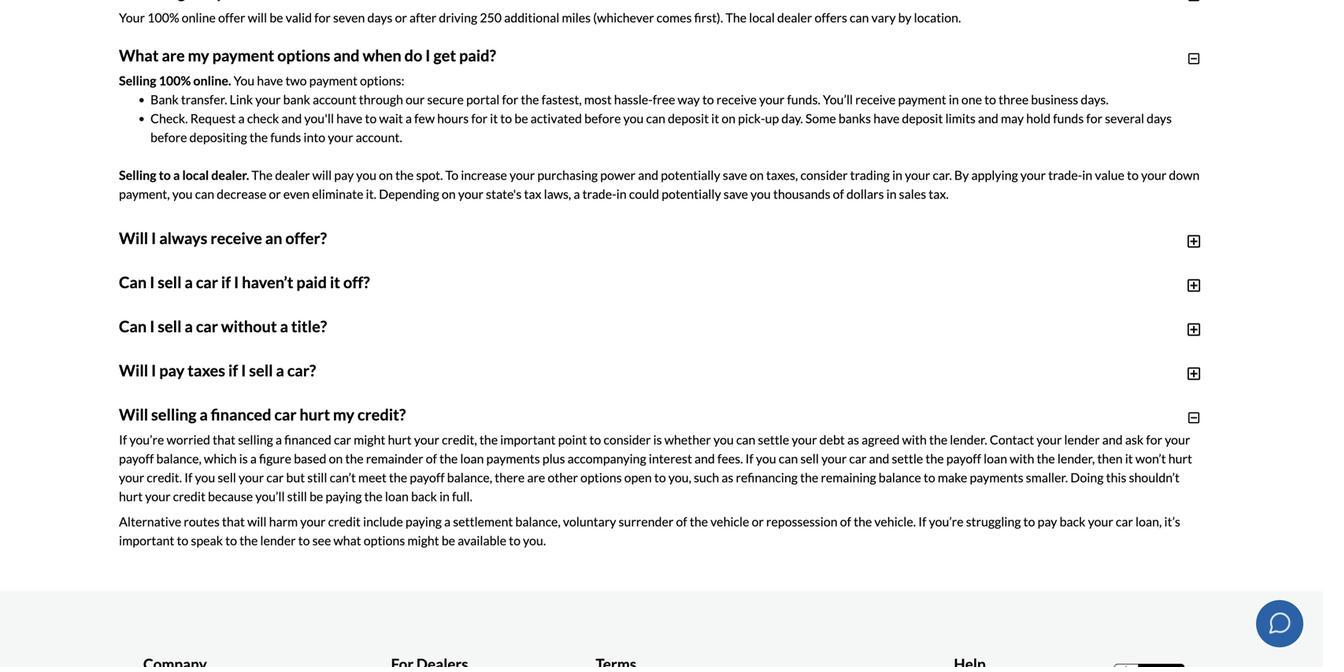 Task type: locate. For each thing, give the bounding box(es) containing it.
most inside the rules and laws on what taxes you pay when selling your car to a private party vary by state (and in some cases even by city). the most important thing to know is that you only pay tax on any profit made from the car sale. if you sell a car for less than you paid for, there's no sales tax. however, if you sell your car for more money than you paid for it, the internal revenue services (irs) considers that a capital gain, and you'll need to report it when you file your federal and state income taxes. only then will you know if you owe any taxes. for more information, read out full guide:
[[833, 388, 861, 403]]

options up two
[[277, 46, 330, 65]]

1 will from the top
[[119, 229, 148, 248]]

2 horizontal spatial payoff
[[947, 451, 982, 466]]

consider
[[801, 167, 848, 183], [604, 432, 651, 447], [274, 470, 322, 485]]

comes
[[657, 10, 692, 25]]

2 horizontal spatial paid
[[875, 407, 899, 422]]

might
[[733, 363, 765, 378], [354, 432, 386, 447], [408, 533, 439, 548]]

0 horizontal spatial trade-
[[583, 186, 617, 202]]

0 horizontal spatial my
[[188, 46, 209, 65]]

0 vertical spatial hold
[[1027, 111, 1051, 126]]

accompanying
[[568, 451, 646, 466]]

by left location.
[[898, 10, 912, 25]]

contact inside if you've accepted an 100% online offer from cargurus and the offer is greater than the amount you owe on your car loan, we'll pay off your loan and send you the difference. if your offer is less than the amount you owe, you'll need to either pay off your loan before we can pay you, or pay us the difference before we can pay your lender. if you sell your car to a local dealer, the dealer will guide you through the loan settling process as part of the sale or the purchase of your next vehicle. if you're selling to an individual, you'll need to settle the outstanding auto loan with the lender, who in turn will then release the car's title (assuming they hold it—this varies by state). please note: calculating the amount you owe on your car loan isn't as simple as multiplying your monthly payment by the number of months remaining on your loan. contact your lending institution and request a payout amount to determine the exact amount. then settle that amount before selling your car.
[[150, 419, 195, 435]]

any up without at left
[[226, 281, 246, 296]]

laws, down the purchasing
[[544, 186, 571, 202]]

few
[[414, 111, 435, 126]]

1 vertical spatial lender,
[[1058, 451, 1095, 466]]

hassle-
[[614, 92, 653, 107]]

1 horizontal spatial tax
[[573, 470, 591, 485]]

speaking—if
[[503, 344, 569, 359]]

state).
[[1099, 382, 1133, 397]]

in down power
[[617, 186, 627, 202]]

1 horizontal spatial sales
[[899, 186, 926, 202]]

1 horizontal spatial see
[[312, 533, 331, 548]]

0 vertical spatial 100%
[[147, 10, 179, 25]]

2 we from the left
[[797, 344, 814, 359]]

information, down internal
[[943, 426, 1011, 441]]

sales inside if you want to save on taxes, consider trading in your car. depending on your state's tax laws, a trade-in can potentially save you a substantial amount in sales tax, in some cases, as much as thousands of dollars.
[[941, 470, 968, 485]]

tax down accompanying on the bottom
[[573, 470, 591, 485]]

0 vertical spatial need
[[327, 344, 354, 359]]

payoff
[[119, 451, 154, 466], [947, 451, 982, 466], [410, 470, 445, 485]]

1 vertical spatial it,
[[920, 407, 930, 422]]

0 vertical spatial can
[[119, 273, 147, 292]]

2 vertical spatial vary
[[560, 388, 584, 403]]

1 vertical spatial trading
[[324, 470, 364, 485]]

a down link
[[238, 111, 245, 126]]

will inside the rules and laws on what taxes you pay when selling your car to a private party vary by state (and in some cases even by city). the most important thing to know is that you only pay tax on any profit made from the car sale. if you sell a car for less than you paid for, there's no sales tax. however, if you sell your car for more money than you paid for it, the internal revenue services (irs) considers that a capital gain, and you'll need to report it when you file your federal and state income taxes. only then will you know if you owe any taxes. for more information, read out full guide:
[[698, 426, 718, 441]]

1 vertical spatial are
[[586, 363, 604, 378]]

laws, down accompanying on the bottom
[[593, 470, 621, 485]]

sales left tax,
[[941, 470, 968, 485]]

1 vertical spatial remaining
[[821, 470, 876, 485]]

who
[[665, 382, 688, 397]]

guide inside if you've accepted an 100% online offer from cargurus and the offer is greater than the amount you owe on your car loan, we'll pay off your loan and send you the difference. if your offer is less than the amount you owe, you'll need to either pay off your loan before we can pay you, or pay us the difference before we can pay your lender. if you sell your car to a local dealer, the dealer will guide you through the loan settling process as part of the sale or the purchase of your next vehicle. if you're selling to an individual, you'll need to settle the outstanding auto loan with the lender, who in turn will then release the car's title (assuming they hold it—this varies by state). please note: calculating the amount you owe on your car loan isn't as simple as multiplying your monthly payment by the number of months remaining on your loan. contact your lending institution and request a payout amount to determine the exact amount. then settle that amount before selling your car.
[[423, 363, 453, 378]]

0 vertical spatial even
[[283, 186, 310, 202]]

a inside the dealer will pay you on the spot. to increase your purchasing power and potentially save on taxes, consider trading in your car. by applying your trade-in value to your down payment, you can decrease or even eliminate it. depending on your state's tax laws, a trade-in could potentially save you thousands of dollars in sales tax.
[[574, 186, 580, 202]]

to up possession at the bottom right of the page
[[850, 344, 862, 359]]

some inside if you want to save on taxes, consider trading in your car. depending on your state's tax laws, a trade-in can potentially save you a substantial amount in sales tax, in some cases, as much as thousands of dollars.
[[1006, 470, 1036, 485]]

that inside if you're worried that selling a financed car might hurt your credit, the important point to consider is whether you can settle your debt as agreed with the lender. contact your lender and ask for your payoff balance, which is a figure based on the remainder of the loan payments plus accompanying interest and fees. if you can sell your car and settle the payoff loan with the lender, then it won't hurt your credit. if you sell your car but still can't meet the payoff balance, there are other options open to you, such as refinancing the remaining balance to make payments smaller. doing this shouldn't hurt your credit because you'll still be paying the loan back in full.
[[213, 432, 236, 447]]

vehicle
[[711, 514, 749, 529]]

1 horizontal spatial trade-
[[632, 470, 666, 485]]

might inside if you're worried that selling a financed car might hurt your credit, the important point to consider is whether you can settle your debt as agreed with the lender. contact your lender and ask for your payoff balance, which is a figure based on the remainder of the loan payments plus accompanying interest and fees. if you can sell your car and settle the payoff loan with the lender, then it won't hurt your credit. if you sell your car but still can't meet the payoff balance, there are other options open to you, such as refinancing the remaining balance to make payments smaller. doing this shouldn't hurt your credit because you'll still be paying the loan back in full.
[[354, 432, 386, 447]]

from inside can i sell a car without a title? in most states, no. rules around car titles vary by state, but—generally speaking—if you've lost your vehicle's title, it should be possible to obtain a replacement by contacting your state's department of motor vehicles (dmv). note: obtaining a new title invalidates a car's old title.there are other reasons why you might not be in possession of your car's title, such as if the car still has a lien against it, or if it was bought from a previous owner that didn't have the title. our guide to
[[219, 382, 246, 397]]

selling inside selling 100% online. you have two payment options: bank transfer. link your bank account through our secure portal for the fastest, most hassle-free way to receive your funds. you'll receive payment in one to three business days. check. request a check and you'll have to wait a few hours for it to be activated before you can deposit it on pick-up day. some banks have deposit limits and may hold funds for several days before depositing the funds into your account.
[[119, 73, 156, 88]]

100%
[[147, 10, 179, 25], [159, 73, 191, 88], [268, 325, 300, 340]]

any
[[226, 281, 246, 296], [1143, 388, 1162, 403], [834, 426, 853, 441]]

1 horizontal spatial car
[[419, 457, 439, 473]]

if up it—this
[[1018, 363, 1026, 378]]

income
[[564, 426, 605, 441]]

and inside understanding taxes when buying and selling a car
[[228, 445, 249, 460]]

2 can from the top
[[119, 317, 147, 336]]

selling 100% online. you have two payment options: bank transfer. link your bank account through our secure portal for the fastest, most hassle-free way to receive your funds. you'll receive payment in one to three business days. check. request a check and you'll have to wait a few hours for it to be activated before you can deposit it on pick-up day. some banks have deposit limits and may hold funds for several days before depositing the funds into your account.
[[119, 73, 1172, 145]]

guide: inside the rules and laws on what taxes you pay when selling your car to a private party vary by state (and in some cases even by city). the most important thing to know is that you only pay tax on any profit made from the car sale. if you sell a car for less than you paid for, there's no sales tax. however, if you sell your car for more money than you paid for it, the internal revenue services (irs) considers that a capital gain, and you'll need to report it when you file your federal and state income taxes. only then will you know if you owe any taxes. for more information, read out full guide:
[[1082, 426, 1115, 441]]

1 vertical spatial see
[[312, 533, 331, 548]]

vary
[[872, 10, 896, 25], [345, 344, 369, 359], [560, 388, 584, 403]]

outstanding
[[455, 382, 521, 397]]

car down cases
[[715, 407, 732, 422]]

then up interest
[[670, 426, 696, 441]]

into inside selling 100% online. you have two payment options: bank transfer. link your bank account through our secure portal for the fastest, most hassle-free way to receive your funds. you'll receive payment in one to three business days. check. request a check and you'll have to wait a few hours for it to be activated before you can deposit it on pick-up day. some banks have deposit limits and may hold funds for several days before depositing the funds into your account.
[[304, 129, 326, 145]]

taxes, down up
[[766, 167, 798, 183]]

which
[[204, 451, 237, 466]]

2 vertical spatial then
[[1098, 451, 1123, 466]]

pay
[[334, 167, 354, 183], [843, 325, 863, 340], [406, 344, 426, 359], [580, 344, 599, 359], [642, 344, 661, 359], [838, 344, 857, 359], [159, 361, 185, 380], [323, 388, 343, 403], [1084, 388, 1104, 403], [1038, 514, 1058, 529]]

off?
[[343, 273, 370, 292]]

important inside the 'alternative routes that will harm your credit include paying a settlement balance, voluntary surrender of the vehicle or repossession of the vehicle. if you're struggling to pay back your car loan, it's important to speak to the lender to see what options might be available to you.'
[[119, 533, 174, 548]]

a down the purchasing
[[574, 186, 580, 202]]

a down (dmv).
[[248, 382, 255, 397]]

1 horizontal spatial lender,
[[1058, 451, 1095, 466]]

0 horizontal spatial credit
[[173, 489, 206, 504]]

0 vertical spatial consider
[[801, 167, 848, 183]]

sell down around
[[249, 361, 273, 380]]

available
[[458, 533, 507, 548]]

you,
[[602, 344, 625, 359], [669, 470, 692, 485]]

2 vertical spatial you'll
[[255, 489, 285, 504]]

1 horizontal spatial options
[[364, 533, 405, 548]]

(and
[[633, 388, 657, 403]]

to right struggling
[[1024, 514, 1035, 529]]

2 vertical spatial more
[[140, 457, 169, 473]]

still down 'but'
[[287, 489, 307, 504]]

1 horizontal spatial our
[[406, 92, 425, 107]]

as right much
[[1120, 470, 1132, 485]]

0 horizontal spatial consider
[[274, 470, 322, 485]]

doing
[[1071, 470, 1104, 485]]

on down (assuming
[[897, 400, 911, 416]]

0 horizontal spatial vary
[[345, 344, 369, 359]]

most
[[584, 92, 612, 107], [132, 344, 160, 359], [833, 388, 861, 403]]

in right (and on the bottom
[[660, 388, 670, 403]]

into
[[304, 129, 326, 145], [202, 281, 224, 296]]

2 will from the top
[[119, 361, 148, 380]]

you're inside if you're worried that selling a financed car might hurt your credit, the important point to consider is whether you can settle your debt as agreed with the lender. contact your lender and ask for your payoff balance, which is a figure based on the remainder of the loan payments plus accompanying interest and fees. if you can sell your car and settle the payoff loan with the lender, then it won't hurt your credit. if you sell your car but still can't meet the payoff balance, there are other options open to you, such as refinancing the remaining balance to make payments smaller. doing this shouldn't hurt your credit because you'll still be paying the loan back in full.
[[130, 432, 164, 447]]

0 vertical spatial when
[[363, 46, 402, 65]]

1 horizontal spatial might
[[408, 533, 439, 548]]

such inside can i sell a car without a title? in most states, no. rules around car titles vary by state, but—generally speaking—if you've lost your vehicle's title, it should be possible to obtain a replacement by contacting your state's department of motor vehicles (dmv). note: obtaining a new title invalidates a car's old title.there are other reasons why you might not be in possession of your car's title, such as if the car still has a lien against it, or if it was bought from a previous owner that didn't have the title. our guide to
[[976, 363, 1002, 378]]

and down agreed
[[869, 451, 890, 466]]

could
[[629, 186, 659, 202]]

can i sell a car without a title? in most states, no. rules around car titles vary by state, but—generally speaking—if you've lost your vehicle's title, it should be possible to obtain a replacement by contacting your state's department of motor vehicles (dmv). note: obtaining a new title invalidates a car's old title.there are other reasons why you might not be in possession of your car's title, such as if the car still has a lien against it, or if it was bought from a previous owner that didn't have the title. our guide to
[[119, 317, 1196, 397]]

an up around
[[252, 325, 265, 340]]

0 horizontal spatial title
[[384, 363, 406, 378]]

online
[[182, 10, 216, 25], [302, 325, 336, 340]]

1 horizontal spatial my
[[333, 405, 355, 424]]

0 vertical spatial loan,
[[787, 325, 813, 340]]

still inside can i sell a car without a title? in most states, no. rules around car titles vary by state, but—generally speaking—if you've lost your vehicle's title, it should be possible to obtain a replacement by contacting your state's department of motor vehicles (dmv). note: obtaining a new title invalidates a car's old title.there are other reasons why you might not be in possession of your car's title, such as if the car still has a lien against it, or if it was bought from a previous owner that didn't have the title. our guide to
[[1069, 363, 1089, 378]]

or inside the dealer will pay you on the spot. to increase your purchasing power and potentially save on taxes, consider trading in your car. by applying your trade-in value to your down payment, you can decrease or even eliminate it. depending on your state's tax laws, a trade-in could potentially save you thousands of dollars in sales tax.
[[269, 186, 281, 202]]

0 horizontal spatial tax
[[524, 186, 542, 202]]

taxes
[[119, 445, 149, 460]]

1 horizontal spatial payments
[[970, 470, 1024, 485]]

less up department
[[1173, 325, 1193, 340]]

payout
[[404, 419, 443, 435]]

isn't
[[417, 400, 439, 416]]

0 horizontal spatial sales
[[526, 407, 554, 422]]

dealer inside the dealer will pay you on the spot. to increase your purchasing power and potentially save on taxes, consider trading in your car. by applying your trade-in value to your down payment, you can decrease or even eliminate it. depending on your state's tax laws, a trade-in could potentially save you thousands of dollars in sales tax.
[[275, 167, 310, 183]]

dealer left offers
[[777, 10, 812, 25]]

trading
[[850, 167, 890, 183], [324, 470, 364, 485]]

0 horizontal spatial our
[[263, 457, 282, 473]]

for down (assuming
[[901, 407, 917, 422]]

vehicle. inside the 'alternative routes that will harm your credit include paying a settlement balance, voluntary surrender of the vehicle or repossession of the vehicle. if you're struggling to pay back your car loan, it's important to speak to the lender to see what options might be available to you.'
[[875, 514, 916, 529]]

fees.
[[718, 451, 743, 466]]

1 vertical spatial owe
[[301, 400, 324, 416]]

0 horizontal spatial funds
[[270, 129, 301, 145]]

off
[[521, 457, 539, 473]]

or right vehicle
[[752, 514, 764, 529]]

plus
[[543, 451, 565, 466]]

car's
[[479, 363, 505, 378], [921, 363, 946, 378], [842, 382, 868, 397]]

off up invalidates
[[428, 344, 444, 359]]

1 can from the top
[[119, 273, 147, 292]]

less
[[1173, 325, 1193, 340], [350, 407, 371, 422]]

increase
[[461, 167, 507, 183]]

first).
[[694, 10, 723, 25]]

day.
[[782, 111, 803, 126]]

taxes inside the rules and laws on what taxes you pay when selling your car to a private party vary by state (and in some cases even by city). the most important thing to know is that you only pay tax on any profit made from the car sale. if you sell a car for less than you paid for, there's no sales tax. however, if you sell your car for more money than you paid for it, the internal revenue services (irs) considers that a capital gain, and you'll need to report it when you file your federal and state income taxes. only then will you know if you owe any taxes. for more information, read out full guide:
[[269, 388, 298, 403]]

0 vertical spatial our
[[406, 92, 425, 107]]

0 horizontal spatial guide:
[[285, 457, 318, 473]]

of right the "surrender"
[[676, 514, 687, 529]]

it, inside the rules and laws on what taxes you pay when selling your car to a private party vary by state (and in some cases even by city). the most important thing to know is that you only pay tax on any profit made from the car sale. if you sell a car for less than you paid for, there's no sales tax. however, if you sell your car for more money than you paid for it, the internal revenue services (irs) considers that a capital gain, and you'll need to report it when you file your federal and state income taxes. only then will you know if you owe any taxes. for more information, read out full guide:
[[920, 407, 930, 422]]

note:
[[1174, 382, 1202, 397]]

are right what
[[162, 46, 185, 65]]

2 vertical spatial options
[[364, 533, 405, 548]]

receive
[[717, 92, 757, 107], [856, 92, 896, 107], [211, 229, 262, 248]]

such up they
[[976, 363, 1002, 378]]

1 vertical spatial depending
[[428, 470, 489, 485]]

and inside the dealer will pay you on the spot. to increase your purchasing power and potentially save on taxes, consider trading in your car. by applying your trade-in value to your down payment, you can decrease or even eliminate it. depending on your state's tax laws, a trade-in could potentially save you thousands of dollars in sales tax.
[[638, 167, 659, 183]]

to left activated
[[500, 111, 512, 126]]

to down 'but'
[[298, 533, 310, 548]]

decrease
[[217, 186, 266, 202]]

tax inside the dealer will pay you on the spot. to increase your purchasing power and potentially save on taxes, consider trading in your car. by applying your trade-in value to your down payment, you can decrease or even eliminate it. depending on your state's tax laws, a trade-in could potentially save you thousands of dollars in sales tax.
[[524, 186, 542, 202]]

a left the new
[[349, 363, 355, 378]]

gain,
[[192, 426, 218, 441]]

2 vertical spatial local
[[275, 363, 301, 378]]

any down months
[[834, 426, 853, 441]]

alternative routes that will harm your credit include paying a settlement balance, voluntary surrender of the vehicle or repossession of the vehicle. if you're struggling to pay back your car loan, it's important to speak to the lender to see what options might be available to you.
[[119, 514, 1181, 548]]

include
[[363, 514, 403, 529]]

we up purchase
[[797, 344, 814, 359]]

with left us.
[[750, 281, 775, 296]]

even inside the rules and laws on what taxes you pay when selling your car to a private party vary by state (and in some cases even by city). the most important thing to know is that you only pay tax on any profit made from the car sale. if you sell a car for less than you paid for, there's no sales tax. however, if you sell your car for more money than you paid for it, the internal revenue services (irs) considers that a capital gain, and you'll need to report it when you file your federal and state income taxes. only then will you know if you owe any taxes. for more information, read out full guide:
[[736, 388, 763, 403]]

0 horizontal spatial title,
[[709, 344, 735, 359]]

the up decrease
[[252, 167, 273, 183]]

to up the new
[[357, 344, 368, 359]]

paying inside if you're worried that selling a financed car might hurt your credit, the important point to consider is whether you can settle your debt as agreed with the lender. contact your lender and ask for your payoff balance, which is a figure based on the remainder of the loan payments plus accompanying interest and fees. if you can sell your car and settle the payoff loan with the lender, then it won't hurt your credit. if you sell your car but still can't meet the payoff balance, there are other options open to you, such as refinancing the remaining balance to make payments smaller. doing this shouldn't hurt your credit because you'll still be paying the loan back in full.
[[326, 489, 362, 504]]

of inside if you want to save on taxes, consider trading in your car. depending on your state's tax laws, a trade-in can potentially save you a substantial amount in sales tax, in some cases, as much as thousands of dollars.
[[119, 489, 130, 504]]

paid
[[495, 457, 519, 473]]

2 vertical spatial when
[[367, 426, 397, 441]]

that
[[345, 382, 368, 397], [1010, 388, 1033, 403], [728, 419, 751, 435], [119, 426, 142, 441], [213, 432, 236, 447], [222, 514, 245, 529]]

2 vertical spatial dealer
[[363, 363, 398, 378]]

0 horizontal spatial tax.
[[556, 407, 576, 422]]

paying down can't
[[326, 489, 362, 504]]

loan, inside the 'alternative routes that will harm your credit include paying a settlement balance, voluntary surrender of the vehicle or repossession of the vehicle. if you're struggling to pay back your car loan, it's important to speak to the lender to see what options might be available to you.'
[[1136, 514, 1162, 529]]

always
[[159, 229, 208, 248]]

will i always receive an offer?
[[119, 229, 327, 248]]

0 horizontal spatial thousands
[[774, 186, 831, 202]]

local right first). at the right of page
[[749, 10, 775, 25]]

you're inside if you've accepted an 100% online offer from cargurus and the offer is greater than the amount you owe on your car loan, we'll pay off your loan and send you the difference. if your offer is less than the amount you owe, you'll need to either pay off your loan before we can pay you, or pay us the difference before we can pay your lender. if you sell your car to a local dealer, the dealer will guide you through the loan settling process as part of the sale or the purchase of your next vehicle. if you're selling to an individual, you'll need to settle the outstanding auto loan with the lender, who in turn will then release the car's title (assuming they hold it—this varies by state). please note: calculating the amount you owe on your car loan isn't as simple as multiplying your monthly payment by the number of months remaining on your loan. contact your lending institution and request a payout amount to determine the exact amount. then settle that amount before selling your car.
[[161, 382, 196, 397]]

loan,
[[787, 325, 813, 340], [1136, 514, 1162, 529]]

sell
[[158, 273, 182, 292], [158, 317, 182, 336], [249, 361, 273, 380], [184, 363, 202, 378], [282, 407, 300, 422], [666, 407, 685, 422], [801, 451, 819, 466], [218, 470, 236, 485]]

guide: left how
[[285, 457, 318, 473]]

purchasing
[[538, 167, 598, 183]]

sales inside the rules and laws on what taxes you pay when selling your car to a private party vary by state (and in some cases even by city). the most important thing to know is that you only pay tax on any profit made from the car sale. if you sell a car for less than you paid for, there's no sales tax. however, if you sell your car for more money than you paid for it, the internal revenue services (irs) considers that a capital gain, and you'll need to report it when you file your federal and state income taxes. only then will you know if you owe any taxes. for more information, read out full guide:
[[526, 407, 554, 422]]

request
[[351, 419, 393, 435]]

there
[[495, 470, 525, 485]]

vary up the new
[[345, 344, 369, 359]]

by up the new
[[372, 344, 385, 359]]

from inside if you've accepted an 100% online offer from cargurus and the offer is greater than the amount you owe on your car loan, we'll pay off your loan and send you the difference. if your offer is less than the amount you owe, you'll need to either pay off your loan before we can pay you, or pay us the difference before we can pay your lender. if you sell your car to a local dealer, the dealer will guide you through the loan settling process as part of the sale or the purchase of your next vehicle. if you're selling to an individual, you'll need to settle the outstanding auto loan with the lender, who in turn will then release the car's title (assuming they hold it—this varies by state). please note: calculating the amount you owe on your car loan isn't as simple as multiplying your monthly payment by the number of months remaining on your loan. contact your lending institution and request a payout amount to determine the exact amount. then settle that amount before selling your car.
[[368, 325, 395, 340]]

0 vertical spatial will
[[119, 229, 148, 248]]

2 vertical spatial you're
[[929, 514, 964, 529]]

see right which on the bottom left of page
[[242, 457, 261, 473]]

can left list
[[559, 281, 578, 296]]

potentially right 'could'
[[662, 186, 721, 202]]

0 horizontal spatial into
[[202, 281, 224, 296]]

to
[[703, 92, 714, 107], [985, 92, 996, 107], [365, 111, 377, 126], [500, 111, 512, 126], [159, 167, 171, 183], [1127, 167, 1139, 183], [455, 281, 467, 296], [357, 344, 368, 359], [850, 344, 862, 359], [252, 363, 264, 378], [236, 382, 247, 397], [386, 382, 398, 397], [538, 382, 550, 397], [463, 388, 475, 403], [952, 388, 964, 403], [490, 419, 502, 435], [305, 426, 317, 441], [590, 432, 601, 447], [349, 457, 361, 473], [182, 470, 194, 485], [654, 470, 666, 485], [924, 470, 936, 485], [1024, 514, 1035, 529], [177, 533, 189, 548], [225, 533, 237, 548], [298, 533, 310, 548], [509, 533, 521, 548]]

you'll inside if you've accepted an 100% online offer from cargurus and the offer is greater than the amount you owe on your car loan, we'll pay off your loan and send you the difference. if your offer is less than the amount you owe, you'll need to either pay off your loan before we can pay you, or pay us the difference before we can pay your lender. if you sell your car to a local dealer, the dealer will guide you through the loan settling process as part of the sale or the purchase of your next vehicle. if you're selling to an individual, you'll need to settle the outstanding auto loan with the lender, who in turn will then release the car's title (assuming they hold it—this varies by state). please note: calculating the amount you owe on your car loan isn't as simple as multiplying your monthly payment by the number of months remaining on your loan. contact your lending institution and request a payout amount to determine the exact amount. then settle that amount before selling your car.
[[325, 382, 354, 397]]

other inside can i sell a car without a title? in most states, no. rules around car titles vary by state, but—generally speaking—if you've lost your vehicle's title, it should be possible to obtain a replacement by contacting your state's department of motor vehicles (dmv). note: obtaining a new title invalidates a car's old title.there are other reasons why you might not be in possession of your car's title, such as if the car still has a lien against it, or if it was bought from a previous owner that didn't have the title. our guide to
[[607, 363, 637, 378]]

0 vertical spatial into
[[304, 129, 326, 145]]

tax. inside the dealer will pay you on the spot. to increase your purchasing power and potentially save on taxes, consider trading in your car. by applying your trade-in value to your down payment, you can decrease or even eliminate it. depending on your state's tax laws, a trade-in could potentially save you thousands of dollars in sales tax.
[[929, 186, 949, 202]]

you'll inside if you're worried that selling a financed car might hurt your credit, the important point to consider is whether you can settle your debt as agreed with the lender. contact your lender and ask for your payoff balance, which is a figure based on the remainder of the loan payments plus accompanying interest and fees. if you can sell your car and settle the payoff loan with the lender, then it won't hurt your credit. if you sell your car but still can't meet the payoff balance, there are other options open to you, such as refinancing the remaining balance to make payments smaller. doing this shouldn't hurt your credit because you'll still be paying the loan back in full.
[[255, 489, 285, 504]]

selling inside understanding taxes when buying and selling a car
[[251, 445, 288, 460]]

1 horizontal spatial more
[[753, 407, 783, 422]]

hold down business
[[1027, 111, 1051, 126]]

0 horizontal spatial dealer
[[275, 167, 310, 183]]

selling for selling to a local dealer.
[[119, 167, 156, 183]]

local
[[749, 10, 775, 25], [182, 167, 209, 183], [275, 363, 301, 378]]

2 vertical spatial will
[[119, 405, 148, 424]]

0 vertical spatial some
[[672, 388, 702, 403]]

car inside the 'alternative routes that will harm your credit include paying a settlement balance, voluntary surrender of the vehicle or repossession of the vehicle. if you're struggling to pay back your car loan, it's important to speak to the lender to see what options might be available to you.'
[[1116, 514, 1133, 529]]

1 vertical spatial even
[[736, 388, 763, 403]]

with
[[750, 281, 775, 296], [577, 382, 602, 397], [902, 432, 927, 447], [1010, 451, 1035, 466]]

loan, inside if you've accepted an 100% online offer from cargurus and the offer is greater than the amount you owe on your car loan, we'll pay off your loan and send you the difference. if your offer is less than the amount you owe, you'll need to either pay off your loan before we can pay you, or pay us the difference before we can pay your lender. if you sell your car to a local dealer, the dealer will guide you through the loan settling process as part of the sale or the purchase of your next vehicle. if you're selling to an individual, you'll need to settle the outstanding auto loan with the lender, who in turn will then release the car's title (assuming they hold it—this varies by state). please note: calculating the amount you owe on your car loan isn't as simple as multiplying your monthly payment by the number of months remaining on your loan. contact your lending institution and request a payout amount to determine the exact amount. then settle that amount before selling your car.
[[787, 325, 813, 340]]

if inside the rules and laws on what taxes you pay when selling your car to a private party vary by state (and in some cases even by city). the most important thing to know is that you only pay tax on any profit made from the car sale. if you sell a car for less than you paid for, there's no sales tax. however, if you sell your car for more money than you paid for it, the internal revenue services (irs) considers that a capital gain, and you'll need to report it when you file your federal and state income taxes. only then will you know if you owe any taxes. for more information, read out full guide:
[[248, 407, 256, 422]]

more
[[753, 407, 783, 422], [911, 426, 940, 441], [140, 457, 169, 473]]

1 horizontal spatial for
[[890, 426, 909, 441]]

tax. inside the rules and laws on what taxes you pay when selling your car to a private party vary by state (and in some cases even by city). the most important thing to know is that you only pay tax on any profit made from the car sale. if you sell a car for less than you paid for, there's no sales tax. however, if you sell your car for more money than you paid for it, the internal revenue services (irs) considers that a capital gain, and you'll need to report it when you file your federal and state income taxes. only then will you know if you owe any taxes. for more information, read out full guide:
[[556, 407, 576, 422]]

100% for your
[[147, 10, 179, 25]]

0 vertical spatial tax.
[[929, 186, 949, 202]]

to right how
[[349, 457, 361, 473]]

some inside the rules and laws on what taxes you pay when selling your car to a private party vary by state (and in some cases even by city). the most important thing to know is that you only pay tax on any profit made from the car sale. if you sell a car for less than you paid for, there's no sales tax. however, if you sell your car for more money than you paid for it, the internal revenue services (irs) considers that a capital gain, and you'll need to report it when you file your federal and state income taxes. only then will you know if you owe any taxes. for more information, read out full guide:
[[672, 388, 702, 403]]

0 vertical spatial know
[[966, 388, 997, 403]]

capital
[[153, 426, 190, 441]]

0 horizontal spatial taxes,
[[240, 470, 272, 485]]

lender down 'harm'
[[260, 533, 296, 548]]

based
[[294, 451, 326, 466]]

1 horizontal spatial vary
[[560, 388, 584, 403]]

receive up pick-
[[717, 92, 757, 107]]

it left pick-
[[711, 111, 719, 126]]

after
[[410, 10, 437, 25]]

through inside if you've accepted an 100% online offer from cargurus and the offer is greater than the amount you owe on your car loan, we'll pay off your loan and send you the difference. if your offer is less than the amount you owe, you'll need to either pay off your loan before we can pay you, or pay us the difference before we can pay your lender. if you sell your car to a local dealer, the dealer will guide you through the loan settling process as part of the sale or the purchase of your next vehicle. if you're selling to an individual, you'll need to settle the outstanding auto loan with the lender, who in turn will then release the car's title (assuming they hold it—this varies by state). please note: calculating the amount you owe on your car loan isn't as simple as multiplying your monthly payment by the number of months remaining on your loan. contact your lending institution and request a payout amount to determine the exact amount. then settle that amount before selling your car.
[[478, 363, 522, 378]]

most up the motor
[[132, 344, 160, 359]]

potentially right power
[[661, 167, 721, 183]]

you'll for need
[[295, 344, 324, 359]]

loan, left it's
[[1136, 514, 1162, 529]]

no
[[510, 407, 524, 422]]

offer
[[218, 10, 245, 25], [338, 325, 366, 340], [497, 325, 524, 340], [1132, 325, 1159, 340]]

cases,
[[1038, 470, 1070, 485]]

taxes down no.
[[188, 361, 225, 380]]

car
[[196, 273, 218, 292], [157, 281, 175, 296], [679, 281, 696, 296], [196, 317, 218, 336], [767, 325, 785, 340], [295, 344, 312, 359], [233, 363, 250, 378], [1049, 363, 1066, 378], [443, 388, 461, 403], [371, 400, 388, 416], [274, 405, 297, 424], [202, 407, 219, 422], [311, 407, 329, 422], [715, 407, 732, 422], [334, 432, 351, 447], [849, 451, 867, 466], [266, 470, 284, 485], [1116, 514, 1133, 529]]

tax
[[524, 186, 542, 202], [1106, 388, 1124, 403], [573, 470, 591, 485]]

other inside if you're worried that selling a financed car might hurt your credit, the important point to consider is whether you can settle your debt as agreed with the lender. contact your lender and ask for your payoff balance, which is a figure based on the remainder of the loan payments plus accompanying interest and fees. if you can sell your car and settle the payoff loan with the lender, then it won't hurt your credit. if you sell your car but still can't meet the payoff balance, there are other options open to you, such as refinancing the remaining balance to make payments smaller. doing this shouldn't hurt your credit because you'll still be paying the loan back in full.
[[548, 470, 578, 485]]

for down the days.
[[1087, 111, 1103, 126]]

trade- left value
[[1049, 167, 1083, 183]]

1 horizontal spatial deposit
[[902, 111, 943, 126]]

0 horizontal spatial car.
[[407, 470, 426, 485]]

account
[[313, 92, 357, 107]]

2 vertical spatial important
[[119, 533, 174, 548]]

you, down interest
[[669, 470, 692, 485]]

will left "valid"
[[248, 10, 267, 25]]

0 vertical spatial selling
[[119, 73, 156, 88]]

business
[[1031, 92, 1079, 107]]

1 horizontal spatial lender
[[1065, 432, 1100, 447]]

revenue
[[1000, 407, 1048, 422]]

consider inside the dealer will pay you on the spot. to increase your purchasing power and potentially save on taxes, consider trading in your car. by applying your trade-in value to your down payment, you can decrease or even eliminate it. depending on your state's tax laws, a trade-in could potentially save you thousands of dollars in sales tax.
[[801, 167, 848, 183]]

1 vertical spatial balance,
[[447, 470, 492, 485]]

a inside the 'alternative routes that will harm your credit include paying a settlement balance, voluntary surrender of the vehicle or repossession of the vehicle. if you're struggling to pay back your car loan, it's important to speak to the lender to see what options might be available to you.'
[[444, 514, 451, 529]]

it right report
[[357, 426, 365, 441]]

selling inside the rules and laws on what taxes you pay when selling your car to a private party vary by state (and in some cases even by city). the most important thing to know is that you only pay tax on any profit made from the car sale. if you sell a car for less than you paid for, there's no sales tax. however, if you sell your car for more money than you paid for it, the internal revenue services (irs) considers that a capital gain, and you'll need to report it when you file your federal and state income taxes. only then will you know if you owe any taxes. for more information, read out full guide:
[[378, 388, 413, 403]]

pay inside the dealer will pay you on the spot. to increase your purchasing power and potentially save on taxes, consider trading in your car. by applying your trade-in value to your down payment, you can decrease or even eliminate it. depending on your state's tax laws, a trade-in could potentially save you thousands of dollars in sales tax.
[[334, 167, 354, 183]]

amount inside if you want to save on taxes, consider trading in your car. depending on your state's tax laws, a trade-in can potentially save you a substantial amount in sales tax, in some cases, as much as thousands of dollars.
[[884, 470, 926, 485]]

100% up bank
[[159, 73, 191, 88]]

through inside selling 100% online. you have two payment options: bank transfer. link your bank account through our secure portal for the fastest, most hassle-free way to receive your funds. you'll receive payment in one to three business days. check. request a check and you'll have to wait a few hours for it to be activated before you can deposit it on pick-up day. some banks have deposit limits and may hold funds for several days before depositing the funds into your account.
[[359, 92, 403, 107]]

or inside can i sell a car without a title? in most states, no. rules around car titles vary by state, but—generally speaking—if you've lost your vehicle's title, it should be possible to obtain a replacement by contacting your state's department of motor vehicles (dmv). note: obtaining a new title invalidates a car's old title.there are other reasons why you might not be in possession of your car's title, such as if the car still has a lien against it, or if it was bought from a previous owner that didn't have the title. our guide to
[[119, 382, 131, 397]]

lender,
[[625, 382, 662, 397], [1058, 451, 1095, 466]]

of inside the dealer will pay you on the spot. to increase your purchasing power and potentially save on taxes, consider trading in your car. by applying your trade-in value to your down payment, you can decrease or even eliminate it. depending on your state's tax laws, a trade-in could potentially save you thousands of dollars in sales tax.
[[833, 186, 844, 202]]

car down didn't
[[371, 400, 388, 416]]

us.
[[777, 281, 792, 296]]

1 vertical spatial state's
[[535, 470, 571, 485]]

1 horizontal spatial taxes.
[[856, 426, 888, 441]]

0 vertical spatial lender
[[1065, 432, 1100, 447]]

to left wait
[[365, 111, 377, 126]]

0 vertical spatial might
[[733, 363, 765, 378]]

car down this
[[1116, 514, 1133, 529]]

tax inside the rules and laws on what taxes you pay when selling your car to a private party vary by state (and in some cases even by city). the most important thing to know is that you only pay tax on any profit made from the car sale. if you sell a car for less than you paid for, there's no sales tax. however, if you sell your car for more money than you paid for it, the internal revenue services (irs) considers that a capital gain, and you'll need to report it when you file your federal and state income taxes. only then will you know if you owe any taxes. for more information, read out full guide:
[[1106, 388, 1124, 403]]

0 horizontal spatial are
[[162, 46, 185, 65]]

can inside if you want to save on taxes, consider trading in your car. depending on your state's tax laws, a trade-in can potentially save you a substantial amount in sales tax, in some cases, as much as thousands of dollars.
[[678, 470, 698, 485]]

by
[[898, 10, 912, 25], [372, 344, 385, 359], [983, 344, 996, 359], [1083, 382, 1097, 397], [587, 388, 600, 403], [765, 388, 778, 403], [699, 400, 713, 416]]

2 horizontal spatial consider
[[801, 167, 848, 183]]

0 horizontal spatial loan,
[[787, 325, 813, 340]]

1 horizontal spatial state's
[[535, 470, 571, 485]]

you inside selling 100% online. you have two payment options: bank transfer. link your bank account through our secure portal for the fastest, most hassle-free way to receive your funds. you'll receive payment in one to three business days. check. request a check and you'll have to wait a few hours for it to be activated before you can deposit it on pick-up day. some banks have deposit limits and may hold funds for several days before depositing the funds into your account.
[[624, 111, 644, 126]]

obtain
[[864, 344, 900, 359]]

a down always
[[185, 273, 193, 292]]

for down "portal"
[[471, 111, 488, 126]]

2 horizontal spatial balance,
[[516, 514, 561, 529]]

know
[[966, 388, 997, 403], [743, 426, 773, 441]]

2 vertical spatial any
[[834, 426, 853, 441]]

will for will i always receive an offer?
[[119, 229, 148, 248]]

full.
[[452, 489, 473, 504]]

car up no.
[[196, 317, 218, 336]]

voluntary
[[563, 514, 616, 529]]

eliminate
[[312, 186, 364, 202]]

it inside the rules and laws on what taxes you pay when selling your car to a private party vary by state (and in some cases even by city). the most important thing to know is that you only pay tax on any profit made from the car sale. if you sell a car for less than you paid for, there's no sales tax. however, if you sell your car for more money than you paid for it, the internal revenue services (irs) considers that a capital gain, and you'll need to report it when you file your federal and state income taxes. only then will you know if you owe any taxes. for more information, read out full guide:
[[357, 426, 365, 441]]

state
[[603, 388, 630, 403], [534, 426, 562, 441]]

information, inside the rules and laws on what taxes you pay when selling your car to a private party vary by state (and in some cases even by city). the most important thing to know is that you only pay tax on any profit made from the car sale. if you sell a car for less than you paid for, there's no sales tax. however, if you sell your car for more money than you paid for it, the internal revenue services (irs) considers that a capital gain, and you'll need to report it when you file your federal and state income taxes. only then will you know if you owe any taxes. for more information, read out full guide:
[[943, 426, 1011, 441]]

of
[[833, 186, 844, 202], [249, 281, 260, 296], [119, 363, 130, 378], [700, 363, 711, 378], [847, 363, 858, 378], [879, 363, 890, 378], [781, 400, 793, 416], [426, 451, 437, 466], [119, 489, 130, 504], [676, 514, 687, 529], [840, 514, 852, 529]]

of down 'in'
[[119, 363, 130, 378]]

only
[[1058, 388, 1082, 403]]

get left offer,
[[469, 281, 487, 296]]

you've inside if you've accepted an 100% online offer from cargurus and the offer is greater than the amount you owe on your car loan, we'll pay off your loan and send you the difference. if your offer is less than the amount you owe, you'll need to either pay off your loan before we can pay you, or pay us the difference before we can pay your lender. if you sell your car to a local dealer, the dealer will guide you through the loan settling process as part of the sale or the purchase of your next vehicle. if you're selling to an individual, you'll need to settle the outstanding auto loan with the lender, who in turn will then release the car's title (assuming they hold it—this varies by state). please note: calculating the amount you owe on your car loan isn't as simple as multiplying your monthly payment by the number of months remaining on your loan. contact your lending institution and request a payout amount to determine the exact amount. then settle that amount before selling your car.
[[161, 325, 197, 340]]

title, right vehicle's
[[709, 344, 735, 359]]

2 vertical spatial balance,
[[516, 514, 561, 529]]

than
[[581, 325, 606, 340], [150, 344, 176, 359], [373, 407, 398, 422], [825, 407, 850, 422]]

on left pick-
[[722, 111, 736, 126]]

of inside if you're worried that selling a financed car might hurt your credit, the important point to consider is whether you can settle your debt as agreed with the lender. contact your lender and ask for your payoff balance, which is a figure based on the remainder of the loan payments plus accompanying interest and fees. if you can sell your car and settle the payoff loan with the lender, then it won't hurt your credit. if you sell your car but still can't meet the payoff balance, there are other options open to you, such as refinancing the remaining balance to make payments smaller. doing this shouldn't hurt your credit because you'll still be paying the loan back in full.
[[426, 451, 437, 466]]

remainder
[[366, 451, 423, 466]]

100% for selling
[[159, 73, 191, 88]]

be right not
[[788, 363, 802, 378]]

consider up accompanying on the bottom
[[604, 432, 651, 447]]

be down for more information, see our guide: how to trade in a car that isn't paid off .
[[310, 489, 323, 504]]

receive up banks
[[856, 92, 896, 107]]

1 vertical spatial you'll
[[243, 426, 273, 441]]

less up report
[[350, 407, 371, 422]]

even left eliminate
[[283, 186, 310, 202]]

can for can i sell a car if i haven't paid it off?
[[119, 273, 147, 292]]

depending
[[379, 186, 439, 202], [428, 470, 489, 485]]

1 vertical spatial guide:
[[285, 457, 318, 473]]

options inside the 'alternative routes that will harm your credit include paying a settlement balance, voluntary surrender of the vehicle or repossession of the vehicle. if you're struggling to pay back your car loan, it's important to speak to the lender to see what options might be available to you.'
[[364, 533, 405, 548]]

to inside the dealer will pay you on the spot. to increase your purchasing power and potentially save on taxes, consider trading in your car. by applying your trade-in value to your down payment, you can decrease or even eliminate it. depending on your state's tax laws, a trade-in could potentially save you thousands of dollars in sales tax.
[[1127, 167, 1139, 183]]

depending down 'spot.'
[[379, 186, 439, 202]]

0 vertical spatial lender.
[[888, 344, 925, 359]]

1 horizontal spatial some
[[1006, 470, 1036, 485]]

dealer right dealer.
[[275, 167, 310, 183]]

owner
[[307, 382, 343, 397]]

sell down individual,
[[282, 407, 300, 422]]

can up refinancing
[[779, 451, 798, 466]]

will inside the dealer will pay you on the spot. to increase your purchasing power and potentially save on taxes, consider trading in your car. by applying your trade-in value to your down payment, you can decrease or even eliminate it. depending on your state's tax laws, a trade-in could potentially save you thousands of dollars in sales tax.
[[312, 167, 332, 183]]

see
[[242, 457, 261, 473], [312, 533, 331, 548]]

2 horizontal spatial then
[[1098, 451, 1123, 466]]

such inside if you're worried that selling a financed car might hurt your credit, the important point to consider is whether you can settle your debt as agreed with the lender. contact your lender and ask for your payoff balance, which is a figure based on the remainder of the loan payments plus accompanying interest and fees. if you can sell your car and settle the payoff loan with the lender, then it won't hurt your credit. if you sell your car but still can't meet the payoff balance, there are other options open to you, such as refinancing the remaining balance to make payments smaller. doing this shouldn't hurt your credit because you'll still be paying the loan back in full.
[[694, 470, 719, 485]]

0 horizontal spatial most
[[132, 344, 160, 359]]

to up based
[[305, 426, 317, 441]]

you'll inside selling 100% online. you have two payment options: bank transfer. link your bank account through our secure portal for the fastest, most hassle-free way to receive your funds. you'll receive payment in one to three business days. check. request a check and you'll have to wait a few hours for it to be activated before you can deposit it on pick-up day. some banks have deposit limits and may hold funds for several days before depositing the funds into your account.
[[304, 111, 334, 126]]

1 horizontal spatial less
[[1173, 325, 1193, 340]]

for down sale
[[735, 407, 751, 422]]

hurt right won't
[[1169, 451, 1193, 466]]

less inside if you've accepted an 100% online offer from cargurus and the offer is greater than the amount you owe on your car loan, we'll pay off your loan and send you the difference. if your offer is less than the amount you owe, you'll need to either pay off your loan before we can pay you, or pay us the difference before we can pay your lender. if you sell your car to a local dealer, the dealer will guide you through the loan settling process as part of the sale or the purchase of your next vehicle. if you're selling to an individual, you'll need to settle the outstanding auto loan with the lender, who in turn will then release the car's title (assuming they hold it—this varies by state). please note: calculating the amount you owe on your car loan isn't as simple as multiplying your monthly payment by the number of months remaining on your loan. contact your lending institution and request a payout amount to determine the exact amount. then settle that amount before selling your car.
[[1173, 325, 1193, 340]]

what inside the 'alternative routes that will harm your credit include paying a settlement balance, voluntary surrender of the vehicle or repossession of the vehicle. if you're struggling to pay back your car loan, it's important to speak to the lender to see what options might be available to you.'
[[334, 533, 361, 548]]

funds down business
[[1053, 111, 1084, 126]]

replacement
[[911, 344, 980, 359]]

3 will from the top
[[119, 405, 148, 424]]

are
[[162, 46, 185, 65], [586, 363, 604, 378], [527, 470, 545, 485]]



Task type: vqa. For each thing, say whether or not it's contained in the screenshot.
the left the lender,
yes



Task type: describe. For each thing, give the bounding box(es) containing it.
state's inside the dealer will pay you on the spot. to increase your purchasing power and potentially save on taxes, consider trading in your car. by applying your trade-in value to your down payment, you can decrease or even eliminate it. depending on your state's tax laws, a trade-in could potentially save you thousands of dollars in sales tax.
[[486, 186, 522, 202]]

that up revenue
[[1010, 388, 1033, 403]]

2 deposit from the left
[[902, 111, 943, 126]]

lender. inside if you've accepted an 100% online offer from cargurus and the offer is greater than the amount you owe on your car loan, we'll pay off your loan and send you the difference. if your offer is less than the amount you owe, you'll need to either pay off your loan before we can pay you, or pay us the difference before we can pay your lender. if you sell your car to a local dealer, the dealer will guide you through the loan settling process as part of the sale or the purchase of your next vehicle. if you're selling to an individual, you'll need to settle the outstanding auto loan with the lender, who in turn will then release the car's title (assuming they hold it—this varies by state). please note: calculating the amount you owe on your car loan isn't as simple as multiplying your monthly payment by the number of months remaining on your loan. contact your lending institution and request a payout amount to determine the exact amount. then settle that amount before selling your car.
[[888, 344, 925, 359]]

a up gain,
[[200, 405, 208, 424]]

difference.
[[1032, 325, 1091, 340]]

dollars.
[[133, 489, 173, 504]]

a down accompanying on the bottom
[[623, 470, 629, 485]]

selling to a local dealer.
[[119, 167, 249, 183]]

loan down didn't
[[390, 400, 414, 416]]

struggling
[[966, 514, 1021, 529]]

payment up limits
[[898, 92, 947, 107]]

new
[[358, 363, 381, 378]]

driving
[[439, 10, 478, 25]]

hurt down owner
[[300, 405, 330, 424]]

you'll for have
[[304, 111, 334, 126]]

before down months
[[798, 419, 835, 435]]

depending inside if you want to save on taxes, consider trading in your car. depending on your state's tax laws, a trade-in can potentially save you a substantial amount in sales tax, in some cases, as much as thousands of dollars.
[[428, 470, 489, 485]]

is up speaking—if
[[527, 325, 535, 340]]

250
[[480, 10, 502, 25]]

then inside if you've accepted an 100% online offer from cargurus and the offer is greater than the amount you owe on your car loan, we'll pay off your loan and send you the difference. if your offer is less than the amount you owe, you'll need to either pay off your loan before we can pay you, or pay us the difference before we can pay your lender. if you sell your car to a local dealer, the dealer will guide you through the loan settling process as part of the sale or the purchase of your next vehicle. if you're selling to an individual, you'll need to settle the outstanding auto loan with the lender, who in turn will then release the car's title (assuming they hold it—this varies by state). please note: calculating the amount you owe on your car loan isn't as simple as multiplying your monthly payment by the number of months remaining on your loan. contact your lending institution and request a payout amount to determine the exact amount. then settle that amount before selling your car.
[[751, 382, 777, 397]]

1 vertical spatial when
[[345, 388, 375, 403]]

if up the motor
[[150, 325, 159, 340]]

a up figure
[[276, 432, 282, 447]]

vehicles
[[170, 363, 216, 378]]

exact
[[584, 419, 614, 435]]

wait
[[379, 111, 403, 126]]

be left "valid"
[[270, 10, 283, 25]]

0 horizontal spatial know
[[743, 426, 773, 441]]

lien
[[1121, 363, 1141, 378]]

harm
[[269, 514, 298, 529]]

is up interest
[[653, 432, 662, 447]]

fastest,
[[542, 92, 582, 107]]

and up "but—generally"
[[454, 325, 474, 340]]

can up fees.
[[736, 432, 756, 447]]

it left was
[[143, 382, 151, 397]]

2 horizontal spatial need
[[357, 382, 384, 397]]

1 vertical spatial get
[[469, 281, 487, 296]]

you've inside can i sell a car without a title? in most states, no. rules around car titles vary by state, but—generally speaking—if you've lost your vehicle's title, it should be possible to obtain a replacement by contacting your state's department of motor vehicles (dmv). note: obtaining a new title invalidates a car's old title.there are other reasons why you might not be in possession of your car's title, such as if the car still has a lien against it, or if it was bought from a previous owner that didn't have the title. our guide to
[[572, 344, 608, 359]]

a up next
[[902, 344, 908, 359]]

trading inside if you want to save on taxes, consider trading in your car. depending on your state's tax laws, a trade-in can potentially save you a substantial amount in sales tax, in some cases, as much as thousands of dollars.
[[324, 470, 364, 485]]

before up not
[[758, 344, 795, 359]]

2 horizontal spatial local
[[749, 10, 775, 25]]

0 horizontal spatial local
[[182, 167, 209, 183]]

1 horizontal spatial payoff
[[410, 470, 445, 485]]

0 vertical spatial funds
[[1053, 111, 1084, 126]]

one
[[962, 92, 982, 107]]

are inside if you're worried that selling a financed car might hurt your credit, the important point to consider is whether you can settle your debt as agreed with the lender. contact your lender and ask for your payoff balance, which is a figure based on the remainder of the loan payments plus accompanying interest and fees. if you can sell your car and settle the payoff loan with the lender, then it won't hurt your credit. if you sell your car but still can't meet the payoff balance, there are other options open to you, such as refinancing the remaining balance to make payments smaller. doing this shouldn't hurt your credit because you'll still be paying the loan back in full.
[[527, 470, 545, 485]]

0 horizontal spatial car's
[[479, 363, 505, 378]]

what are my payment options and when do i get paid?
[[119, 46, 496, 65]]

in inside selling 100% online. you have two payment options: bank transfer. link your bank account through our secure portal for the fastest, most hassle-free way to receive your funds. you'll receive payment in one to three business days. check. request a check and you'll have to wait a few hours for it to be activated before you can deposit it on pick-up day. some banks have deposit limits and may hold funds for several days before depositing the funds into your account.
[[949, 92, 959, 107]]

lender, inside if you're worried that selling a financed car might hurt your credit, the important point to consider is whether you can settle your debt as agreed with the lender. contact your lender and ask for your payoff balance, which is a figure based on the remainder of the loan payments plus accompanying interest and fees. if you can sell your car and settle the payoff loan with the lender, then it won't hurt your credit. if you sell your car but still can't meet the payoff balance, there are other options open to you, such as refinancing the remaining balance to make payments smaller. doing this shouldn't hurt your credit because you'll still be paying the loan back in full.
[[1058, 451, 1095, 466]]

however,
[[579, 407, 631, 422]]

to left you.
[[509, 533, 521, 548]]

1 vertical spatial payments
[[970, 470, 1024, 485]]

loan up tax,
[[984, 451, 1008, 466]]

pay up was
[[159, 361, 185, 380]]

local inside if you've accepted an 100% online offer from cargurus and the offer is greater than the amount you owe on your car loan, we'll pay off your loan and send you the difference. if your offer is less than the amount you owe, you'll need to either pay off your loan before we can pay you, or pay us the difference before we can pay your lender. if you sell your car to a local dealer, the dealer will guide you through the loan settling process as part of the sale or the purchase of your next vehicle. if you're selling to an individual, you'll need to settle the outstanding auto loan with the lender, who in turn will then release the car's title (assuming they hold it—this varies by state). please note: calculating the amount you owe on your car loan isn't as simple as multiplying your monthly payment by the number of months remaining on your loan. contact your lending institution and request a payout amount to determine the exact amount. then settle that amount before selling your car.
[[275, 363, 301, 378]]

1 horizontal spatial paid
[[423, 407, 447, 422]]

hurt up the alternative
[[119, 489, 143, 504]]

services
[[1050, 407, 1096, 422]]

in inside if you've accepted an 100% online offer from cargurus and the offer is greater than the amount you owe on your car loan, we'll pay off your loan and send you the difference. if your offer is less than the amount you owe, you'll need to either pay off your loan before we can pay you, or pay us the difference before we can pay your lender. if you sell your car to a local dealer, the dealer will guide you through the loan settling process as part of the sale or the purchase of your next vehicle. if you're selling to an individual, you'll need to settle the outstanding auto loan with the lender, who in turn will then release the car's title (assuming they hold it—this varies by state). please note: calculating the amount you owe on your car loan isn't as simple as multiplying your monthly payment by the number of months remaining on your loan. contact your lending institution and request a payout amount to determine the exact amount. then settle that amount before selling your car.
[[691, 382, 701, 397]]

options:
[[360, 73, 405, 88]]

miles
[[562, 10, 591, 25]]

to up multiplying
[[538, 382, 550, 397]]

if down made
[[119, 432, 127, 447]]

spot.
[[416, 167, 443, 183]]

1 vertical spatial funds
[[270, 129, 301, 145]]

1 horizontal spatial receive
[[717, 92, 757, 107]]

understanding taxes when buying and selling a car link
[[119, 426, 1200, 460]]

whether
[[665, 432, 711, 447]]

1 we from the left
[[539, 344, 555, 359]]

speak
[[191, 533, 223, 548]]

read
[[1013, 426, 1038, 441]]

1 taxes. from the left
[[607, 426, 639, 441]]

2 horizontal spatial receive
[[856, 92, 896, 107]]

1 vertical spatial my
[[333, 405, 355, 424]]

taxes, inside the dealer will pay you on the spot. to increase your purchasing power and potentially save on taxes, consider trading in your car. by applying your trade-in value to your down payment, you can decrease or even eliminate it. depending on your state's tax laws, a trade-in could potentially save you thousands of dollars in sales tax.
[[766, 167, 798, 183]]

sale
[[735, 363, 756, 378]]

release
[[779, 382, 819, 397]]

privately
[[698, 281, 748, 296]]

meet
[[358, 470, 387, 485]]

sell inside can i sell a car without a title? in most states, no. rules around car titles vary by state, but—generally speaking—if you've lost your vehicle's title, it should be possible to obtain a replacement by contacting your state's department of motor vehicles (dmv). note: obtaining a new title invalidates a car's old title.there are other reasons why you might not be in possession of your car's title, such as if the car still has a lien against it, or if it was bought from a previous owner that didn't have the title. our guide to
[[158, 317, 182, 336]]

before down hassle-
[[585, 111, 621, 126]]

haven't
[[242, 273, 293, 292]]

city).
[[781, 388, 808, 403]]

if up the state's at the bottom of the page
[[1094, 325, 1102, 340]]

by down "send"
[[983, 344, 996, 359]]

power
[[600, 167, 636, 183]]

2 horizontal spatial car's
[[921, 363, 946, 378]]

title inside if you've accepted an 100% online offer from cargurus and the offer is greater than the amount you owe on your car loan, we'll pay off your loan and send you the difference. if your offer is less than the amount you owe, you'll need to either pay off your loan before we can pay you, or pay us the difference before we can pay your lender. if you sell your car to a local dealer, the dealer will guide you through the loan settling process as part of the sale or the purchase of your next vehicle. if you're selling to an individual, you'll need to settle the outstanding auto loan with the lender, who in turn will then release the car's title (assuming they hold it—this varies by state). please note: calculating the amount you owe on your car loan isn't as simple as multiplying your monthly payment by the number of months remaining on your loan. contact your lending institution and request a payout amount to determine the exact amount. then settle that amount before selling your car.
[[870, 382, 893, 397]]

if down number
[[775, 426, 783, 441]]

without
[[221, 317, 277, 336]]

and left request
[[328, 419, 348, 435]]

thousands inside if you want to save on taxes, consider trading in your car. depending on your state's tax laws, a trade-in can potentially save you a substantial amount in sales tax, in some cases, as much as thousands of dollars.
[[1134, 470, 1191, 485]]

0 horizontal spatial financed
[[211, 405, 271, 424]]

lending
[[225, 419, 266, 435]]

0 vertical spatial see
[[242, 457, 261, 473]]

0 vertical spatial dealer
[[777, 10, 812, 25]]

buying
[[188, 445, 226, 460]]

down
[[1169, 167, 1200, 183]]

to inside if you want to save on taxes, consider trading in your car. depending on your state's tax laws, a trade-in can potentially save you a substantial amount in sales tax, in some cases, as much as thousands of dollars.
[[182, 470, 194, 485]]

on inside if you're worried that selling a financed car might hurt your credit, the important point to consider is whether you can settle your debt as agreed with the lender. contact your lender and ask for your payoff balance, which is a figure based on the remainder of the loan payments plus accompanying interest and fees. if you can sell your car and settle the payoff loan with the lender, then it won't hurt your credit. if you sell your car but still can't meet the payoff balance, there are other options open to you, such as refinancing the remaining balance to make payments smaller. doing this shouldn't hurt your credit because you'll still be paying the loan back in full.
[[329, 451, 343, 466]]

offer up you
[[218, 10, 245, 25]]

it, inside can i sell a car without a title? in most states, no. rules around car titles vary by state, but—generally speaking—if you've lost your vehicle's title, it should be possible to obtain a replacement by contacting your state's department of motor vehicles (dmv). note: obtaining a new title invalidates a car's old title.there are other reasons why you might not be in possession of your car's title, such as if the car still has a lien against it, or if it was bought from a previous owner that didn't have the title. our guide to
[[1186, 363, 1196, 378]]

some
[[806, 111, 836, 126]]

as down fees.
[[722, 470, 734, 485]]

car right the used
[[679, 281, 696, 296]]

less inside the rules and laws on what taxes you pay when selling your car to a private party vary by state (and in some cases even by city). the most important thing to know is that you only pay tax on any profit made from the car sale. if you sell a car for less than you paid for, there's no sales tax. however, if you sell your car for more money than you paid for it, the internal revenue services (irs) considers that a capital gain, and you'll need to report it when you file your federal and state income taxes. only then will you know if you owe any taxes. for more information, read out full guide:
[[350, 407, 371, 422]]

amount up will i pay taxes if i sell a car? in the left bottom of the page
[[199, 344, 241, 359]]

0 horizontal spatial paid
[[297, 273, 327, 292]]

that inside the 'alternative routes that will harm your credit include paying a settlement balance, voluntary surrender of the vehicle or repossession of the vehicle. if you're struggling to pay back your car loan, it's important to speak to the lender to see what options might be available to you.'
[[222, 514, 245, 529]]

remaining inside if you're worried that selling a financed car might hurt your credit, the important point to consider is whether you can settle your debt as agreed with the lender. contact your lender and ask for your payoff balance, which is a figure based on the remainder of the loan payments plus accompanying interest and fees. if you can sell your car and settle the payoff loan with the lender, then it won't hurt your credit. if you sell your car but still can't meet the payoff balance, there are other options open to you, such as refinancing the remaining balance to make payments smaller. doing this shouldn't hurt your credit because you'll still be paying the loan back in full.
[[821, 470, 876, 485]]

0 vertical spatial more
[[753, 407, 783, 422]]

of down possible
[[847, 363, 858, 378]]

you, inside if you've accepted an 100% online offer from cargurus and the offer is greater than the amount you owe on your car loan, we'll pay off your loan and send you the difference. if your offer is less than the amount you owe, you'll need to either pay off your loan before we can pay you, or pay us the difference before we can pay your lender. if you sell your car to a local dealer, the dealer will guide you through the loan settling process as part of the sale or the purchase of your next vehicle. if you're selling to an individual, you'll need to settle the outstanding auto loan with the lender, who in turn will then release the car's title (assuming they hold it—this varies by state). please note: calculating the amount you owe on your car loan isn't as simple as multiplying your monthly payment by the number of months remaining on your loan. contact your lending institution and request a payout amount to determine the exact amount. then settle that amount before selling your car.
[[602, 344, 625, 359]]

can inside selling 100% online. you have two payment options: bank transfer. link your bank account through our secure portal for the fastest, most hassle-free way to receive your funds. you'll receive payment in one to three business days. check. request a check and you'll have to wait a few hours for it to be activated before you can deposit it on pick-up day. some banks have deposit limits and may hold funds for several days before depositing the funds into your account.
[[646, 111, 666, 126]]

the inside the dealer will pay you on the spot. to increase your purchasing power and potentially save on taxes, consider trading in your car. by applying your trade-in value to your down payment, you can decrease or even eliminate it. depending on your state's tax laws, a trade-in could potentially save you thousands of dollars in sales tax.
[[252, 167, 273, 183]]

0 horizontal spatial payoff
[[119, 451, 154, 466]]

have down account
[[337, 111, 363, 126]]

an left offer,
[[489, 281, 503, 296]]

paying inside the 'alternative routes that will harm your credit include paying a settlement balance, voluntary surrender of the vehicle or repossession of the vehicle. if you're struggling to pay back your car loan, it's important to speak to the lender to see what options might be available to you.'
[[406, 514, 442, 529]]

then
[[664, 419, 692, 435]]

your 100% online offer will be valid for seven days or after driving 250 additional miles (whichever comes first). the local dealer offers can vary by location.
[[119, 10, 961, 25]]

laws
[[195, 388, 220, 403]]

car's inside if you've accepted an 100% online offer from cargurus and the offer is greater than the amount you owe on your car loan, we'll pay off your loan and send you the difference. if your offer is less than the amount you owe, you'll need to either pay off your loan before we can pay you, or pay us the difference before we can pay your lender. if you sell your car to a local dealer, the dealer will guide you through the loan settling process as part of the sale or the purchase of your next vehicle. if you're selling to an individual, you'll need to settle the outstanding auto loan with the lender, who in turn will then release the car's title (assuming they hold it—this varies by state). please note: calculating the amount you owe on your car loan isn't as simple as multiplying your monthly payment by the number of months remaining on your loan. contact your lending institution and request a payout amount to determine the exact amount. then settle that amount before selling your car.
[[842, 382, 868, 397]]

2 horizontal spatial any
[[1143, 388, 1162, 403]]

in inside if you're worried that selling a financed car might hurt your credit, the important point to consider is whether you can settle your debt as agreed with the lender. contact your lender and ask for your payoff balance, which is a figure based on the remainder of the loan payments plus accompanying interest and fees. if you can sell your car and settle the payoff loan with the lender, then it won't hurt your credit. if you sell your car but still can't meet the payoff balance, there are other options open to you, such as refinancing the remaining balance to make payments smaller. doing this shouldn't hurt your credit because you'll still be paying the loan back in full.
[[440, 489, 450, 504]]

if down the rules
[[228, 361, 238, 380]]

amount up 'us'
[[630, 325, 672, 340]]

dealer inside if you've accepted an 100% online offer from cargurus and the offer is greater than the amount you owe on your car loan, we'll pay off your loan and send you the difference. if your offer is less than the amount you owe, you'll need to either pay off your loan before we can pay you, or pay us the difference before we can pay your lender. if you sell your car to a local dealer, the dealer will guide you through the loan settling process as part of the sale or the purchase of your next vehicle. if you're selling to an individual, you'll need to settle the outstanding auto loan with the lender, who in turn will then release the car's title (assuming they hold it—this varies by state). please note: calculating the amount you owe on your car loan isn't as simple as multiplying your monthly payment by the number of months remaining on your loan. contact your lending institution and request a payout amount to determine the exact amount. then settle that amount before selling your car.
[[363, 363, 398, 378]]

on left off
[[491, 470, 505, 485]]

settle down number
[[758, 432, 789, 447]]

states,
[[162, 344, 198, 359]]

back inside if you're worried that selling a financed car might hurt your credit, the important point to consider is whether you can settle your debt as agreed with the lender. contact your lender and ask for your payoff balance, which is a figure based on the remainder of the loan payments plus accompanying interest and fees. if you can sell your car and settle the payoff loan with the lender, then it won't hurt your credit. if you sell your car but still can't meet the payoff balance, there are other options open to you, such as refinancing the remaining balance to make payments smaller. doing this shouldn't hurt your credit because you'll still be paying the loan back in full.
[[411, 489, 437, 504]]

loan up the include
[[385, 489, 409, 504]]

than down didn't
[[373, 407, 398, 422]]

pick-
[[738, 111, 765, 126]]

1 vertical spatial trade-
[[583, 186, 617, 202]]

0 vertical spatial payments
[[486, 451, 540, 466]]

hold inside if you've accepted an 100% online offer from cargurus and the offer is greater than the amount you owe on your car loan, we'll pay off your loan and send you the difference. if your offer is less than the amount you owe, you'll need to either pay off your loan before we can pay you, or pay us the difference before we can pay your lender. if you sell your car to a local dealer, the dealer will guide you through the loan settling process as part of the sale or the purchase of your next vehicle. if you're selling to an individual, you'll need to settle the outstanding auto loan with the lender, who in turn will then release the car's title (assuming they hold it—this varies by state). please note: calculating the amount you owe on your car loan isn't as simple as multiplying your monthly payment by the number of months remaining on your loan. contact your lending institution and request a payout amount to determine the exact amount. then settle that amount before selling your car.
[[980, 382, 1004, 397]]

dealer,
[[303, 363, 340, 378]]

as down 'us'
[[660, 363, 672, 378]]

0 vertical spatial taxes
[[188, 361, 225, 380]]

0 vertical spatial title,
[[709, 344, 735, 359]]

open chat window image
[[1267, 610, 1293, 636]]

hours
[[437, 111, 469, 126]]

by left city).
[[765, 388, 778, 403]]

previous
[[257, 382, 305, 397]]

offer up speaking—if
[[497, 325, 524, 340]]

because
[[208, 489, 253, 504]]

our inside selling 100% online. you have two payment options: bank transfer. link your bank account through our secure portal for the fastest, most hassle-free way to receive your funds. you'll receive payment in one to three business days. check. request a check and you'll have to wait a few hours for it to be activated before you can deposit it on pick-up day. some banks have deposit limits and may hold funds for several days before depositing the funds into your account.
[[406, 92, 425, 107]]

loan up the outstanding
[[474, 344, 498, 359]]

title?
[[291, 317, 327, 336]]

1 vertical spatial more
[[911, 426, 940, 441]]

car down figure
[[266, 470, 284, 485]]

figure
[[259, 451, 291, 466]]

than up debt
[[825, 407, 850, 422]]

to up accompanying on the bottom
[[590, 432, 601, 447]]

will inside the 'alternative routes that will harm your credit include paying a settlement balance, voluntary surrender of the vehicle or repossession of the vehicle. if you're struggling to pay back your car loan, it's important to speak to the lender to see what options might be available to you.'
[[247, 514, 267, 529]]

be inside if you're worried that selling a financed car might hurt your credit, the important point to consider is whether you can settle your debt as agreed with the lender. contact your lender and ask for your payoff balance, which is a figure based on the remainder of the loan payments plus accompanying interest and fees. if you can sell your car and settle the payoff loan with the lender, then it won't hurt your credit. if you sell your car but still can't meet the payoff balance, there are other options open to you, such as refinancing the remaining balance to make payments smaller. doing this shouldn't hurt your credit because you'll still be paying the loan back in full.
[[310, 489, 323, 504]]

portal
[[466, 92, 500, 107]]

please
[[1135, 382, 1172, 397]]

to up payment,
[[159, 167, 171, 183]]

loan down title.there
[[551, 382, 575, 397]]

auto
[[523, 382, 548, 397]]

(irs)
[[1099, 407, 1125, 422]]

either
[[371, 344, 404, 359]]

then inside the rules and laws on what taxes you pay when selling your car to a private party vary by state (and in some cases even by city). the most important thing to know is that you only pay tax on any profit made from the car sale. if you sell a car for less than you paid for, there's no sales tax. however, if you sell your car for more money than you paid for it, the internal revenue services (irs) considers that a capital gain, and you'll need to report it when you file your federal and state income taxes. only then will you know if you owe any taxes. for more information, read out full guide:
[[670, 426, 696, 441]]

0 horizontal spatial off
[[428, 344, 444, 359]]

no.
[[201, 344, 217, 359]]

to left "make"
[[924, 470, 936, 485]]

car. inside if you've accepted an 100% online offer from cargurus and the offer is greater than the amount you owe on your car loan, we'll pay off your loan and send you the difference. if your offer is less than the amount you owe, you'll need to either pay off your loan before we can pay you, or pay us the difference before we can pay your lender. if you sell your car to a local dealer, the dealer will guide you through the loan settling process as part of the sale or the purchase of your next vehicle. if you're selling to an individual, you'll need to settle the outstanding auto loan with the lender, who in turn will then release the car's title (assuming they hold it—this varies by state). please note: calculating the amount you owe on your car loan isn't as simple as multiplying your monthly payment by the number of months remaining on your loan. contact your lending institution and request a payout amount to determine the exact amount. then settle that amount before selling your car.
[[903, 419, 922, 435]]

possible
[[803, 344, 848, 359]]

it up sale
[[737, 344, 745, 359]]

1 vertical spatial title,
[[949, 363, 974, 378]]

by down turn
[[699, 400, 713, 416]]

will for will selling a financed car hurt my credit?
[[119, 405, 148, 424]]

can inside the dealer will pay you on the spot. to increase your purchasing power and potentially save on taxes, consider trading in your car. by applying your trade-in value to your down payment, you can decrease or even eliminate it. depending on your state's tax laws, a trade-in could potentially save you thousands of dollars in sales tax.
[[195, 186, 214, 202]]

in left value
[[1083, 167, 1093, 183]]

thousands inside the dealer will pay you on the spot. to increase your purchasing power and potentially save on taxes, consider trading in your car. by applying your trade-in value to your down payment, you can decrease or even eliminate it. depending on your state's tax laws, a trade-in could potentially save you thousands of dollars in sales tax.
[[774, 186, 831, 202]]

car left falls
[[157, 281, 175, 296]]

contact inside if you're worried that selling a financed car might hurt your credit, the important point to consider is whether you can settle your debt as agreed with the lender. contact your lender and ask for your payoff balance, which is a figure based on the remainder of the loan payments plus accompanying interest and fees. if you can sell your car and settle the payoff loan with the lender, then it won't hurt your credit. if you sell your car but still can't meet the payoff balance, there are other options open to you, such as refinancing the remaining balance to make payments smaller. doing this shouldn't hurt your credit because you'll still be paying the loan back in full.
[[990, 432, 1034, 447]]

0 vertical spatial any
[[226, 281, 246, 296]]

accepted
[[199, 325, 249, 340]]

selling for selling 100% online. you have two payment options: bank transfer. link your bank account through our secure portal for the fastest, most hassle-free way to receive your funds. you'll receive payment in one to three business days. check. request a check and you'll have to wait a few hours for it to be activated before you can deposit it on pick-up day. some banks have deposit limits and may hold funds for several days before depositing the funds into your account.
[[119, 73, 156, 88]]

0 horizontal spatial for
[[119, 457, 138, 473]]

important inside the rules and laws on what taxes you pay when selling your car to a private party vary by state (and in some cases even by city). the most important thing to know is that you only pay tax on any profit made from the car sale. if you sell a car for less than you paid for, there's no sales tax. however, if you sell your car for more money than you paid for it, the internal revenue services (irs) considers that a capital gain, and you'll need to report it when you file your federal and state income taxes. only then will you know if you owe any taxes. for more information, read out full guide:
[[863, 388, 919, 403]]

that inside can i sell a car without a title? in most states, no. rules around car titles vary by state, but—generally speaking—if you've lost your vehicle's title, it should be possible to obtain a replacement by contacting your state's department of motor vehicles (dmv). note: obtaining a new title invalidates a car's old title.there are other reasons why you might not be in possession of your car's title, such as if the car still has a lien against it, or if it was bought from a previous owner that didn't have the title. our guide to
[[345, 382, 368, 397]]

pay right only
[[1084, 388, 1104, 403]]

car up the car?
[[295, 344, 312, 359]]

0 horizontal spatial information,
[[172, 457, 240, 473]]

pay down dealer,
[[323, 388, 343, 403]]

settling
[[572, 363, 613, 378]]

invalidates
[[408, 363, 468, 378]]

car up substantial
[[849, 451, 867, 466]]

car up "for,"
[[443, 388, 461, 403]]

have inside can i sell a car without a title? in most states, no. rules around car titles vary by state, but—generally speaking—if you've lost your vehicle's title, it should be possible to obtain a replacement by contacting your state's department of motor vehicles (dmv). note: obtaining a new title invalidates a car's old title.there are other reasons why you might not be in possession of your car's title, such as if the car still has a lien against it, or if it was bought from a previous owner that didn't have the title. our guide to
[[404, 382, 430, 397]]

several
[[1105, 111, 1145, 126]]

balance
[[879, 470, 921, 485]]

was
[[154, 382, 175, 397]]

of left these
[[249, 281, 260, 296]]

can down we'll
[[816, 344, 835, 359]]

a left dealer.
[[173, 167, 180, 183]]

part
[[675, 363, 698, 378]]

bank
[[150, 92, 179, 107]]

lender. inside if you're worried that selling a financed car might hurt your credit, the important point to consider is whether you can settle your debt as agreed with the lender. contact your lender and ask for your payoff balance, which is a figure based on the remainder of the loan payments plus accompanying interest and fees. if you can sell your car and settle the payoff loan with the lender, then it won't hurt your credit. if you sell your car but still can't meet the payoff balance, there are other options open to you, such as refinancing the remaining balance to make payments smaller. doing this shouldn't hurt your credit because you'll still be paying the loan back in full.
[[950, 432, 988, 447]]

1 horizontal spatial know
[[966, 388, 997, 403]]

2 taxes. from the left
[[856, 426, 888, 441]]

credit inside if you're worried that selling a financed car might hurt your credit, the important point to consider is whether you can settle your debt as agreed with the lender. contact your lender and ask for your payoff balance, which is a figure based on the remainder of the loan payments plus accompanying interest and fees. if you can sell your car and settle the payoff loan with the lender, then it won't hurt your credit. if you sell your car but still can't meet the payoff balance, there are other options open to you, such as refinancing the remaining balance to make payments smaller. doing this shouldn't hurt your credit because you'll still be paying the loan back in full.
[[173, 489, 206, 504]]

1 vertical spatial potentially
[[662, 186, 721, 202]]

sales inside the dealer will pay you on the spot. to increase your purchasing power and potentially save on taxes, consider trading in your car. by applying your trade-in value to your down payment, you can decrease or even eliminate it. depending on your state's tax laws, a trade-in could potentially save you thousands of dollars in sales tax.
[[899, 186, 926, 202]]

sale.
[[221, 407, 246, 422]]

cases
[[704, 388, 734, 403]]

i right do
[[426, 46, 430, 65]]

car. inside if you want to save on taxes, consider trading in your car. depending on your state's tax laws, a trade-in can potentially save you a substantial amount in sales tax, in some cases, as much as thousands of dollars.
[[407, 470, 426, 485]]

0 horizontal spatial options
[[277, 46, 330, 65]]

online.
[[193, 73, 231, 88]]

tax inside if you want to save on taxes, consider trading in your car. depending on your state's tax laws, a trade-in can potentially save you a substantial amount in sales tax, in some cases, as much as thousands of dollars.
[[573, 470, 591, 485]]

potentially inside if you want to save on taxes, consider trading in your car. depending on your state's tax laws, a trade-in can potentially save you a substantial amount in sales tax, in some cases, as much as thousands of dollars.
[[700, 470, 760, 485]]

as right debt
[[848, 432, 859, 447]]

used
[[650, 281, 676, 296]]

important inside if you're worried that selling a financed car might hurt your credit, the important point to consider is whether you can settle your debt as agreed with the lender. contact your lender and ask for your payoff balance, which is a figure based on the remainder of the loan payments plus accompanying interest and fees. if you can sell your car and settle the payoff loan with the lender, then it won't hurt your credit. if you sell your car but still can't meet the payoff balance, there are other options open to you, such as refinancing the remaining balance to make payments smaller. doing this shouldn't hurt your credit because you'll still be paying the loan back in full.
[[500, 432, 556, 447]]

motor
[[133, 363, 168, 378]]

sell down money in the right bottom of the page
[[801, 451, 819, 466]]

a left the few on the left of the page
[[406, 111, 412, 126]]

settle right 'then'
[[694, 419, 726, 435]]

0 horizontal spatial get
[[434, 46, 456, 65]]

by up however,
[[587, 388, 600, 403]]

lender inside if you're worried that selling a financed car might hurt your credit, the important point to consider is whether you can settle your debt as agreed with the lender. contact your lender and ask for your payoff balance, which is a figure based on the remainder of the loan payments plus accompanying interest and fees. if you can sell your car and settle the payoff loan with the lender, then it won't hurt your credit. if you sell your car but still can't meet the payoff balance, there are other options open to you, such as refinancing the remaining balance to make payments smaller. doing this shouldn't hurt your credit because you'll still be paying the loan back in full.
[[1065, 432, 1100, 447]]

ask
[[1126, 432, 1144, 447]]

settlement
[[453, 514, 513, 529]]

i down the rules
[[241, 361, 246, 380]]

vary inside can i sell a car without a title? in most states, no. rules around car titles vary by state, but—generally speaking—if you've lost your vehicle's title, it should be possible to obtain a replacement by contacting your state's department of motor vehicles (dmv). note: obtaining a new title invalidates a car's old title.there are other reasons why you might not be in possession of your car's title, such as if the car still has a lien against it, or if it was bought from a previous owner that didn't have the title. our guide to
[[345, 344, 369, 359]]

online inside if you've accepted an 100% online offer from cargurus and the offer is greater than the amount you owe on your car loan, we'll pay off your loan and send you the difference. if your offer is less than the amount you owe, you'll need to either pay off your loan before we can pay you, or pay us the difference before we can pay your lender. if you sell your car to a local dealer, the dealer will guide you through the loan settling process as part of the sale or the purchase of your next vehicle. if you're selling to an individual, you'll need to settle the outstanding auto loan with the lender, who in turn will then release the car's title (assuming they hold it—this varies by state). please note: calculating the amount you owe on your car loan isn't as simple as multiplying your monthly payment by the number of months remaining on your loan. contact your lending institution and request a payout amount to determine the exact amount. then settle that amount before selling your car.
[[302, 325, 336, 340]]

1 deposit from the left
[[668, 111, 709, 126]]

owe inside the rules and laws on what taxes you pay when selling your car to a private party vary by state (and in some cases even by city). the most important thing to know is that you only pay tax on any profit made from the car sale. if you sell a car for less than you paid for, there's no sales tax. however, if you sell your car for more money than you paid for it, the internal revenue services (irs) considers that a capital gain, and you'll need to report it when you file your federal and state income taxes. only then will you know if you owe any taxes. for more information, read out full guide:
[[808, 426, 831, 441]]

title inside can i sell a car without a title? in most states, no. rules around car titles vary by state, but—generally speaking—if you've lost your vehicle's title, it should be possible to obtain a replacement by contacting your state's department of motor vehicles (dmv). note: obtaining a new title invalidates a car's old title.there are other reasons why you might not be in possession of your car's title, such as if the car still has a lien against it, or if it was bought from a previous owner that didn't have the title. our guide to
[[384, 363, 406, 378]]

activated
[[531, 111, 582, 126]]

offers
[[815, 10, 848, 25]]

vehicle. inside if you've accepted an 100% online offer from cargurus and the offer is greater than the amount you owe on your car loan, we'll pay off your loan and send you the difference. if your offer is less than the amount you owe, you'll need to either pay off your loan before we can pay you, or pay us the difference before we can pay your lender. if you sell your car to a local dealer, the dealer will guide you through the loan settling process as part of the sale or the purchase of your next vehicle. if you're selling to an individual, you'll need to settle the outstanding auto loan with the lender, who in turn will then release the car's title (assuming they hold it—this varies by state). please note: calculating the amount you owe on your car loan isn't as simple as multiplying your monthly payment by the number of months remaining on your loan. contact your lending institution and request a payout amount to determine the exact amount. then settle that amount before selling your car.
[[915, 363, 957, 378]]

file
[[423, 426, 440, 441]]

how to trade in a car that isn't paid off link
[[321, 457, 539, 473]]

monthly
[[600, 400, 646, 416]]

1 horizontal spatial balance,
[[447, 470, 492, 485]]

point
[[558, 432, 587, 447]]

you
[[234, 73, 255, 88]]

the down purchase
[[810, 388, 831, 403]]

for up report
[[331, 407, 347, 422]]

owe,
[[266, 344, 292, 359]]

on inside selling 100% online. you have two payment options: bank transfer. link your bank account through our secure portal for the fastest, most hassle-free way to receive your funds. you'll receive payment in one to three business days. check. request a check and you'll have to wait a few hours for it to be activated before you can deposit it on pick-up day. some banks have deposit limits and may hold funds for several days before depositing the funds into your account.
[[722, 111, 736, 126]]

state's inside if you want to save on taxes, consider trading in your car. depending on your state's tax laws, a trade-in can potentially save you a substantial amount in sales tax, in some cases, as much as thousands of dollars.
[[535, 470, 571, 485]]

will for will i pay taxes if i sell a car?
[[119, 361, 148, 380]]

options inside if you're worried that selling a financed car might hurt your credit, the important point to consider is whether you can settle your debt as agreed with the lender. contact your lender and ask for your payoff balance, which is a figure based on the remainder of the loan payments plus accompanying interest and fees. if you can sell your car and settle the payoff loan with the lender, then it won't hurt your credit. if you sell your car but still can't meet the payoff balance, there are other options open to you, such as refinancing the remaining balance to make payments smaller. doing this shouldn't hurt your credit because you'll still be paying the loan back in full.
[[581, 470, 622, 485]]

days inside selling 100% online. you have two payment options: bank transfer. link your bank account through our secure portal for the fastest, most hassle-free way to receive your funds. you'll receive payment in one to three business days. check. request a check and you'll have to wait a few hours for it to be activated before you can deposit it on pick-up day. some banks have deposit limits and may hold funds for several days before depositing the funds into your account.
[[1147, 111, 1172, 126]]

from inside the rules and laws on what taxes you pay when selling your car to a private party vary by state (and in some cases even by city). the most important thing to know is that you only pay tax on any profit made from the car sale. if you sell a car for less than you paid for, there's no sales tax. however, if you sell your car for more money than you paid for it, the internal revenue services (irs) considers that a capital gain, and you'll need to report it when you file your federal and state income taxes. only then will you know if you owe any taxes. for more information, read out full guide:
[[152, 407, 178, 422]]

it left the off?
[[330, 273, 340, 292]]

it.
[[366, 186, 377, 202]]

a up previous
[[276, 361, 284, 380]]

is up department
[[1162, 325, 1170, 340]]

0 horizontal spatial days
[[367, 10, 393, 25]]

it down "portal"
[[490, 111, 498, 126]]

simple
[[456, 400, 492, 416]]

but
[[286, 470, 305, 485]]

you inside can i sell a car without a title? in most states, no. rules around car titles vary by state, but—generally speaking—if you've lost your vehicle's title, it should be possible to obtain a replacement by contacting your state's department of motor vehicles (dmv). note: obtaining a new title invalidates a car's old title.there are other reasons why you might not be in possession of your car's title, such as if the car still has a lien against it, or if it was bought from a previous owner that didn't have the title. our guide to
[[710, 363, 731, 378]]

car up how
[[334, 432, 351, 447]]

still down based
[[307, 470, 327, 485]]

internal
[[954, 407, 997, 422]]

0 vertical spatial vary
[[872, 10, 896, 25]]

0 horizontal spatial balance,
[[156, 451, 202, 466]]

lender inside the 'alternative routes that will harm your credit include paying a settlement balance, voluntary surrender of the vehicle or repossession of the vehicle. if you're struggling to pay back your car loan, it's important to speak to the lender to see what options might be available to you.'
[[260, 533, 296, 548]]

that
[[441, 457, 467, 473]]

trade- inside if you want to save on taxes, consider trading in your car. depending on your state's tax laws, a trade-in can potentially save you a substantial amount in sales tax, in some cases, as much as thousands of dollars.
[[632, 470, 666, 485]]

reasons
[[639, 363, 682, 378]]

or inside the 'alternative routes that will harm your credit include paying a settlement balance, voluntary surrender of the vehicle or repossession of the vehicle. if you're struggling to pay back your car loan, it's important to speak to the lender to see what options might be available to you.'
[[752, 514, 764, 529]]

you're inside the 'alternative routes that will harm your credit include paying a settlement balance, voluntary surrender of the vehicle or repossession of the vehicle. if you're struggling to pay back your car loan, it's important to speak to the lender to see what options might be available to you.'
[[929, 514, 964, 529]]

for,
[[449, 407, 468, 422]]

pay inside the 'alternative routes that will harm your credit include paying a settlement balance, voluntary surrender of the vehicle or repossession of the vehicle. if you're struggling to pay back your car loan, it's important to speak to the lender to see what options might be available to you.'
[[1038, 514, 1058, 529]]

if right fees.
[[746, 451, 754, 466]]

on down to
[[442, 186, 456, 202]]

list
[[603, 281, 620, 296]]

0 horizontal spatial receive
[[211, 229, 262, 248]]

click for the bbb business review of this auto listing service in cambridge ma image
[[1114, 662, 1190, 667]]

0 vertical spatial state
[[603, 388, 630, 403]]

greater
[[538, 325, 579, 340]]

it inside if you're worried that selling a financed car might hurt your credit, the important point to consider is whether you can settle your debt as agreed with the lender. contact your lender and ask for your payoff balance, which is a figure based on the remainder of the loan payments plus accompanying interest and fees. if you can sell your car and settle the payoff loan with the lender, then it won't hurt your credit. if you sell your car but still can't meet the payoff balance, there are other options open to you, such as refinancing the remaining balance to make payments smaller. doing this shouldn't hurt your credit because you'll still be paying the loan back in full.
[[1125, 451, 1133, 466]]

payment,
[[119, 186, 170, 202]]

will down state,
[[401, 363, 420, 378]]

1 vertical spatial our
[[263, 457, 282, 473]]

amount up lending
[[233, 400, 276, 416]]

trade
[[363, 457, 395, 473]]

selling inside if you're worried that selling a financed car might hurt your credit, the important point to consider is whether you can settle your debt as agreed with the lender. contact your lender and ask for your payoff balance, which is a figure based on the remainder of the loan payments plus accompanying interest and fees. if you can sell your car and settle the payoff loan with the lender, then it won't hurt your credit. if you sell your car but still can't meet the payoff balance, there are other options open to you, such as refinancing the remaining balance to make payments smaller. doing this shouldn't hurt your credit because you'll still be paying the loan back in full.
[[238, 432, 273, 447]]

0 vertical spatial potentially
[[661, 167, 721, 183]]

0 horizontal spatial owe
[[301, 400, 324, 416]]

state,
[[387, 344, 418, 359]]

as right isn't
[[442, 400, 453, 416]]

of right 'repossession' on the bottom
[[840, 514, 852, 529]]

as inside can i sell a car without a title? in most states, no. rules around car titles vary by state, but—generally speaking—if you've lost your vehicle's title, it should be possible to obtain a replacement by contacting your state's department of motor vehicles (dmv). note: obtaining a new title invalidates a car's old title.there are other reasons why you might not be in possession of your car's title, such as if the car still has a lien against it, or if it was bought from a previous owner that didn't have the title. our guide to
[[1004, 363, 1016, 378]]

0 vertical spatial off
[[865, 325, 881, 340]]

be inside selling 100% online. you have two payment options: bank transfer. link your bank account through our secure portal for the fastest, most hassle-free way to receive your funds. you'll receive payment in one to three business days. check. request a check and you'll have to wait a few hours for it to be activated before you can deposit it on pick-up day. some banks have deposit limits and may hold funds for several days before depositing the funds into your account.
[[515, 111, 528, 126]]

0 vertical spatial owe
[[697, 325, 720, 340]]

the inside the dealer will pay you on the spot. to increase your purchasing power and potentially save on taxes, consider trading in your car. by applying your trade-in value to your down payment, you can decrease or even eliminate it. depending on your state's tax laws, a trade-in could potentially save you thousands of dollars in sales tax.
[[395, 167, 414, 183]]

pay up possession at the bottom right of the page
[[838, 344, 857, 359]]

in inside the rules and laws on what taxes you pay when selling your car to a private party vary by state (and in some cases even by city). the most important thing to know is that you only pay tax on any profit made from the car sale. if you sell a car for less than you paid for, there's no sales tax. however, if you sell your car for more money than you paid for it, the internal revenue services (irs) considers that a capital gain, and you'll need to report it when you file your federal and state income taxes. only then will you know if you owe any taxes. for more information, read out full guide:
[[660, 388, 670, 403]]

0 horizontal spatial online
[[182, 10, 216, 25]]

if inside if you want to save on taxes, consider trading in your car. depending on your state's tax laws, a trade-in can potentially save you a substantial amount in sales tax, in some cases, as much as thousands of dollars.
[[119, 470, 127, 485]]

if left rules
[[133, 382, 141, 397]]

loan up replacement
[[911, 325, 935, 340]]

trading inside the dealer will pay you on the spot. to increase your purchasing power and potentially save on taxes, consider trading in your car. by applying your trade-in value to your down payment, you can decrease or even eliminate it. depending on your state's tax laws, a trade-in could potentially save you thousands of dollars in sales tax.
[[850, 167, 890, 183]]

unable
[[415, 281, 452, 296]]

taxes, inside if you want to save on taxes, consider trading in your car. depending on your state's tax laws, a trade-in can potentially save you a substantial amount in sales tax, in some cases, as much as thousands of dollars.
[[240, 470, 272, 485]]

can for can i sell a car without a title? in most states, no. rules around car titles vary by state, but—generally speaking—if you've lost your vehicle's title, it should be possible to obtain a replacement by contacting your state's department of motor vehicles (dmv). note: obtaining a new title invalidates a car's old title.there are other reasons why you might not be in possession of your car's title, such as if the car still has a lien against it, or if it was bought from a previous owner that didn't have the title. our guide to
[[119, 317, 147, 336]]

is inside the rules and laws on what taxes you pay when selling your car to a private party vary by state (and in some cases even by city). the most important thing to know is that you only pay tax on any profit made from the car sale. if you sell a car for less than you paid for, there's no sales tax. however, if you sell your car for more money than you paid for it, the internal revenue services (irs) considers that a capital gain, and you'll need to report it when you file your federal and state income taxes. only then will you know if you owe any taxes. for more information, read out full guide:
[[999, 388, 1008, 403]]

is right which on the bottom left of page
[[239, 451, 248, 466]]

you, inside if you're worried that selling a financed car might hurt your credit, the important point to consider is whether you can settle your debt as agreed with the lender. contact your lender and ask for your payoff balance, which is a figure based on the remainder of the loan payments plus accompanying interest and fees. if you can sell your car and settle the payoff loan with the lender, then it won't hurt your credit. if you sell your car but still can't meet the payoff balance, there are other options open to you, such as refinancing the remaining balance to make payments smaller. doing this shouldn't hurt your credit because you'll still be paying the loan back in full.
[[669, 470, 692, 485]]

1 vertical spatial state
[[534, 426, 562, 441]]

if inside the 'alternative routes that will harm your credit include paying a settlement balance, voluntary surrender of the vehicle or repossession of the vehicle. if you're struggling to pay back your car loan, it's important to speak to the lender to see what options might be available to you.'
[[919, 514, 927, 529]]

sell inside if you've accepted an 100% online offer from cargurus and the offer is greater than the amount you owe on your car loan, we'll pay off your loan and send you the difference. if your offer is less than the amount you owe, you'll need to either pay off your loan before we can pay you, or pay us the difference before we can pay your lender. if you sell your car to a local dealer, the dealer will guide you through the loan settling process as part of the sale or the purchase of your next vehicle. if you're selling to an individual, you'll need to settle the outstanding auto loan with the lender, who in turn will then release the car's title (assuming they hold it—this varies by state). please note: calculating the amount you owe on your car loan isn't as simple as multiplying your monthly payment by the number of months remaining on your loan. contact your lending institution and request a payout amount to determine the exact amount. then settle that amount before selling your car.
[[184, 363, 202, 378]]

i left falls
[[150, 273, 155, 292]]

0 vertical spatial trade-
[[1049, 167, 1083, 183]]

most inside selling 100% online. you have two payment options: bank transfer. link your bank account through our secure portal for the fastest, most hassle-free way to receive your funds. you'll receive payment in one to three business days. check. request a check and you'll have to wait a few hours for it to be activated before you can deposit it on pick-up day. some banks have deposit limits and may hold funds for several days before depositing the funds into your account.
[[584, 92, 612, 107]]

a right trade
[[410, 457, 416, 473]]

car up should
[[767, 325, 785, 340]]

if down the motor
[[150, 382, 159, 397]]

0 vertical spatial my
[[188, 46, 209, 65]]

to right unable
[[455, 281, 467, 296]]



